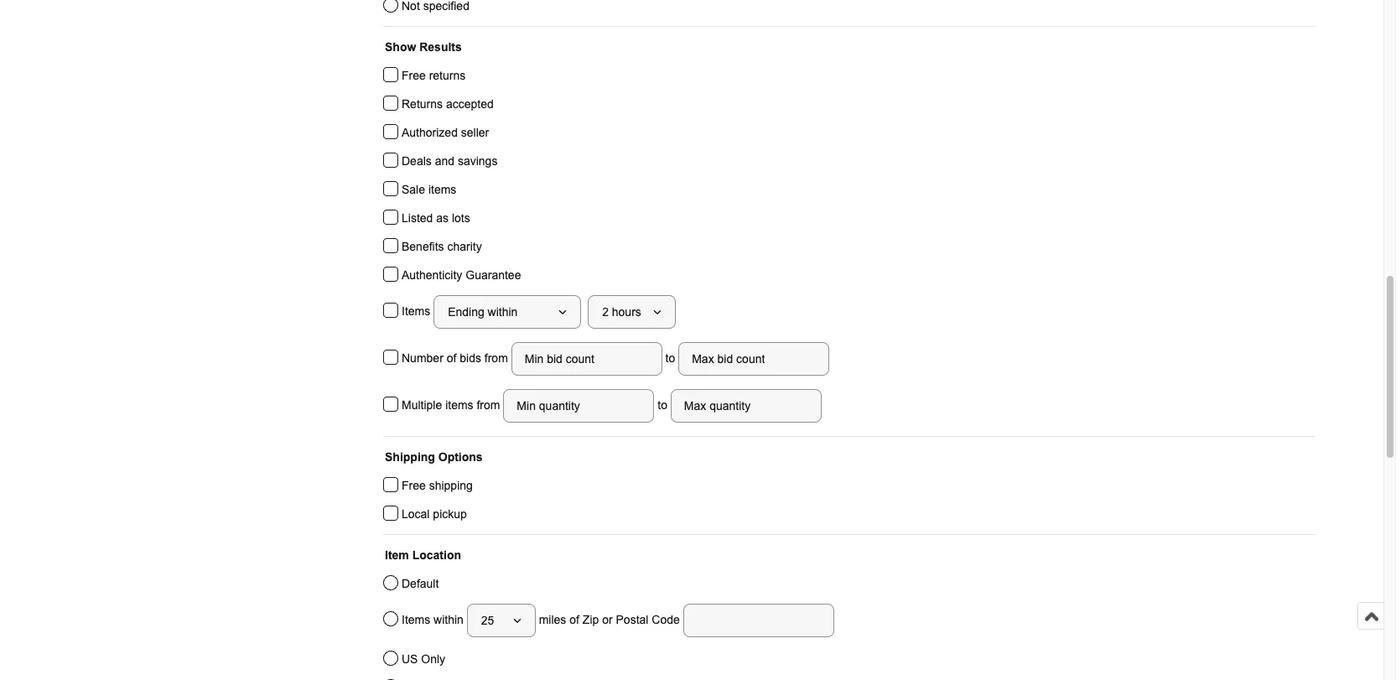 Task type: locate. For each thing, give the bounding box(es) containing it.
items for items within
[[402, 613, 430, 626]]

items left 'within'
[[402, 613, 430, 626]]

of left bids
[[447, 351, 457, 364]]

free up returns
[[402, 69, 426, 82]]

free
[[402, 69, 426, 82], [402, 479, 426, 492]]

returns
[[402, 97, 443, 111]]

1 vertical spatial of
[[570, 613, 579, 626]]

show results
[[385, 40, 462, 54]]

us only
[[402, 652, 445, 666]]

sale
[[402, 183, 425, 196]]

free up local on the bottom left of the page
[[402, 479, 426, 492]]

1 vertical spatial items
[[402, 613, 430, 626]]

items for items
[[402, 304, 434, 318]]

items within
[[402, 613, 467, 626]]

multiple items from
[[402, 398, 503, 411]]

shipping
[[385, 450, 435, 464]]

results
[[420, 40, 462, 54]]

0 horizontal spatial of
[[447, 351, 457, 364]]

items right multiple
[[445, 398, 473, 411]]

0 vertical spatial free
[[402, 69, 426, 82]]

shipping options
[[385, 450, 483, 464]]

1 horizontal spatial of
[[570, 613, 579, 626]]

returns
[[429, 69, 466, 82]]

postal
[[616, 613, 649, 626]]

Enter minimum number of bids text field
[[511, 342, 662, 376]]

0 vertical spatial items
[[402, 304, 434, 318]]

Zip or Postal Code text field
[[683, 604, 834, 637]]

items down authenticity
[[402, 304, 434, 318]]

of for number
[[447, 351, 457, 364]]

2 free from the top
[[402, 479, 426, 492]]

and
[[435, 154, 455, 168]]

deals and savings
[[402, 154, 498, 168]]

pickup
[[433, 507, 467, 521]]

as
[[436, 211, 449, 225]]

item location
[[385, 548, 461, 562]]

items
[[402, 304, 434, 318], [402, 613, 430, 626]]

0 vertical spatial items
[[428, 183, 457, 196]]

zip
[[583, 613, 599, 626]]

items for multiple
[[445, 398, 473, 411]]

2 items from the top
[[402, 613, 430, 626]]

from right bids
[[485, 351, 508, 364]]

of
[[447, 351, 457, 364], [570, 613, 579, 626]]

seller
[[461, 126, 489, 139]]

1 items from the top
[[402, 304, 434, 318]]

authenticity
[[402, 268, 462, 282]]

options
[[438, 450, 483, 464]]

0 vertical spatial to
[[662, 351, 679, 364]]

number
[[402, 351, 443, 364]]

of left zip
[[570, 613, 579, 626]]

items up as
[[428, 183, 457, 196]]

from down bids
[[477, 398, 500, 411]]

show
[[385, 40, 416, 54]]

Enter maximum number of bids text field
[[679, 342, 830, 376]]

to
[[662, 351, 679, 364], [654, 398, 671, 411]]

0 vertical spatial from
[[485, 351, 508, 364]]

authorized
[[402, 126, 458, 139]]

1 vertical spatial from
[[477, 398, 500, 411]]

items
[[428, 183, 457, 196], [445, 398, 473, 411]]

1 vertical spatial to
[[654, 398, 671, 411]]

to for number of bids from
[[662, 351, 679, 364]]

1 vertical spatial free
[[402, 479, 426, 492]]

shipping
[[429, 479, 473, 492]]

sale items
[[402, 183, 457, 196]]

0 vertical spatial of
[[447, 351, 457, 364]]

1 vertical spatial items
[[445, 398, 473, 411]]

1 free from the top
[[402, 69, 426, 82]]

from
[[485, 351, 508, 364], [477, 398, 500, 411]]



Task type: describe. For each thing, give the bounding box(es) containing it.
accepted
[[446, 97, 494, 111]]

bids
[[460, 351, 481, 364]]

listed as lots
[[402, 211, 470, 225]]

miles
[[539, 613, 566, 626]]

of for miles
[[570, 613, 579, 626]]

benefits charity
[[402, 240, 482, 253]]

Enter minimum quantity text field
[[503, 389, 654, 423]]

or
[[602, 613, 613, 626]]

items for sale
[[428, 183, 457, 196]]

item
[[385, 548, 409, 562]]

only
[[421, 652, 445, 666]]

lots
[[452, 211, 470, 225]]

returns accepted
[[402, 97, 494, 111]]

authenticity guarantee
[[402, 268, 521, 282]]

local pickup
[[402, 507, 467, 521]]

local
[[402, 507, 430, 521]]

deals
[[402, 154, 432, 168]]

free returns
[[402, 69, 466, 82]]

free for free shipping
[[402, 479, 426, 492]]

authorized seller
[[402, 126, 489, 139]]

benefits
[[402, 240, 444, 253]]

default
[[402, 577, 439, 590]]

guarantee
[[466, 268, 521, 282]]

Enter Maximum Quantity text field
[[671, 389, 822, 423]]

location
[[412, 548, 461, 562]]

free shipping
[[402, 479, 473, 492]]

free for free returns
[[402, 69, 426, 82]]

miles of zip or postal code
[[536, 613, 683, 626]]

number of bids from
[[402, 351, 511, 364]]

listed
[[402, 211, 433, 225]]

code
[[652, 613, 680, 626]]

multiple
[[402, 398, 442, 411]]

savings
[[458, 154, 498, 168]]

charity
[[447, 240, 482, 253]]

within
[[434, 613, 464, 626]]

us
[[402, 652, 418, 666]]

to for multiple items from
[[654, 398, 671, 411]]



Task type: vqa. For each thing, say whether or not it's contained in the screenshot.
Gifts related to Gifts under $50
no



